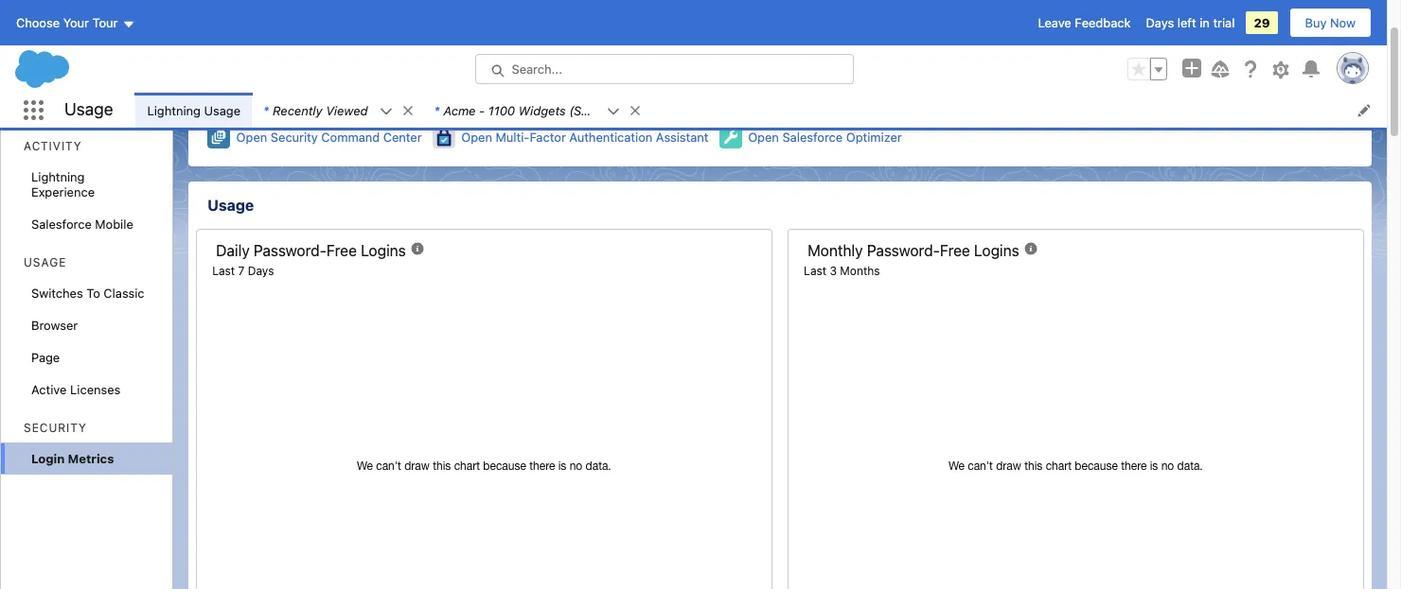 Task type: vqa. For each thing, say whether or not it's contained in the screenshot.
Feedback
yes



Task type: describe. For each thing, give the bounding box(es) containing it.
optimizer
[[846, 130, 902, 145]]

1 horizontal spatial salesforce
[[783, 130, 843, 145]]

daily
[[216, 243, 250, 260]]

0 horizontal spatial days
[[248, 264, 274, 279]]

list containing lightning usage
[[136, 93, 1387, 128]]

metrics inside lightning usage login metrics
[[304, 47, 360, 64]]

assistant
[[656, 130, 709, 145]]

multi-factor authentication (mfa) and general security actions
[[208, 98, 675, 116]]

lightning usage login metrics
[[261, 31, 360, 64]]

usage up switches
[[24, 256, 67, 270]]

last 7 days
[[212, 264, 274, 279]]

login metrics
[[31, 452, 114, 467]]

last for monthly password-free logins
[[804, 264, 827, 279]]

|
[[624, 103, 629, 118]]

days left in trial
[[1146, 15, 1235, 30]]

opportunity
[[632, 103, 701, 118]]

lightning usage link
[[136, 93, 252, 128]]

text default image for * acme - 1100 widgets (sample) | opportunity
[[607, 105, 620, 118]]

logins for monthly password-free logins
[[974, 243, 1020, 260]]

buy
[[1305, 15, 1327, 30]]

lightning for lightning usage login metrics
[[261, 31, 314, 46]]

1 horizontal spatial factor
[[530, 130, 566, 145]]

general
[[493, 98, 550, 116]]

active licenses
[[31, 383, 121, 398]]

usage up activity
[[64, 100, 113, 120]]

text default image for * recently viewed
[[379, 105, 393, 118]]

months
[[840, 264, 880, 279]]

3
[[830, 264, 837, 279]]

open salesforce optimizer link
[[748, 130, 902, 145]]

1 horizontal spatial text default image
[[401, 104, 414, 117]]

choose
[[16, 15, 60, 30]]

leave feedback link
[[1038, 15, 1131, 30]]

open multi-factor authentication assistant link
[[461, 130, 709, 145]]

* recently viewed
[[263, 103, 368, 118]]

open for open security command center
[[236, 130, 267, 145]]

usage up daily
[[208, 197, 254, 214]]

open salesforce optimizer
[[748, 130, 902, 145]]

command
[[321, 130, 380, 145]]

center
[[383, 130, 422, 145]]

widgets
[[519, 103, 566, 118]]

logins for daily password-free logins
[[361, 243, 406, 260]]

now
[[1331, 15, 1356, 30]]

monthly password-free logins
[[808, 243, 1020, 260]]

last 3 months
[[804, 264, 880, 279]]

open security command center link
[[236, 130, 422, 145]]

switches
[[31, 286, 83, 301]]

* acme - 1100 widgets (sample) | opportunity
[[434, 103, 701, 118]]

open security command center
[[236, 130, 422, 145]]

open for open salesforce optimizer
[[748, 130, 779, 145]]

tour
[[92, 15, 118, 30]]

in
[[1200, 15, 1210, 30]]

2 vertical spatial security
[[24, 421, 87, 436]]

monthly
[[808, 243, 863, 260]]

and
[[462, 98, 490, 116]]

2 horizontal spatial security
[[554, 98, 616, 116]]

password- for monthly
[[867, 243, 940, 260]]

0 vertical spatial authentication
[[302, 98, 410, 116]]

actions
[[619, 98, 675, 116]]

feedback
[[1075, 15, 1131, 30]]

experience
[[31, 185, 95, 200]]

0 horizontal spatial metrics
[[68, 452, 114, 467]]

lightning usage logo image
[[204, 26, 249, 71]]

trial
[[1214, 15, 1235, 30]]

0 horizontal spatial multi-
[[208, 98, 251, 116]]

1 vertical spatial salesforce
[[31, 217, 92, 232]]

(mfa)
[[414, 98, 459, 116]]



Task type: locate. For each thing, give the bounding box(es) containing it.
lightning inside lightning usage login metrics
[[261, 31, 314, 46]]

1 vertical spatial metrics
[[68, 452, 114, 467]]

security down recently
[[271, 130, 318, 145]]

search... button
[[475, 54, 854, 84]]

security up 'login metrics'
[[24, 421, 87, 436]]

2 last from the left
[[804, 264, 827, 279]]

1 vertical spatial login
[[31, 452, 65, 467]]

buy now
[[1305, 15, 1356, 30]]

lightning
[[261, 31, 314, 46], [147, 103, 201, 118], [31, 170, 85, 185]]

(sample)
[[569, 103, 621, 118]]

leave feedback
[[1038, 15, 1131, 30]]

text default image
[[628, 104, 642, 117]]

factor
[[251, 98, 298, 116], [530, 130, 566, 145]]

1 password- from the left
[[254, 243, 327, 260]]

2 open from the left
[[461, 130, 492, 145]]

0 horizontal spatial logins
[[361, 243, 406, 260]]

days right 7
[[248, 264, 274, 279]]

2 horizontal spatial open
[[748, 130, 779, 145]]

active
[[31, 383, 67, 398]]

metrics up viewed
[[304, 47, 360, 64]]

* for * recently viewed
[[263, 103, 269, 118]]

1100
[[488, 103, 515, 118]]

0 horizontal spatial lightning
[[31, 170, 85, 185]]

1 horizontal spatial last
[[804, 264, 827, 279]]

1 vertical spatial days
[[248, 264, 274, 279]]

0 vertical spatial factor
[[251, 98, 298, 116]]

daily password-free logins
[[216, 243, 406, 260]]

switches to classic
[[31, 286, 145, 301]]

last
[[212, 264, 235, 279], [804, 264, 827, 279]]

mobile
[[95, 217, 133, 232]]

0 vertical spatial salesforce
[[783, 130, 843, 145]]

list
[[136, 93, 1387, 128]]

multi-
[[208, 98, 251, 116], [496, 130, 530, 145]]

7
[[238, 264, 245, 279]]

0 vertical spatial metrics
[[304, 47, 360, 64]]

1 vertical spatial lightning
[[147, 103, 201, 118]]

authentication
[[302, 98, 410, 116], [569, 130, 653, 145]]

classic
[[104, 286, 145, 301]]

lightning for lightning experience
[[31, 170, 85, 185]]

free
[[327, 243, 357, 260], [940, 243, 971, 260]]

metrics down licenses
[[68, 452, 114, 467]]

1 vertical spatial authentication
[[569, 130, 653, 145]]

0 horizontal spatial text default image
[[379, 105, 393, 118]]

left
[[1178, 15, 1197, 30]]

multi- down 1100
[[496, 130, 530, 145]]

list item up open security command center
[[252, 93, 423, 128]]

lightning inside lightning experience
[[31, 170, 85, 185]]

*
[[263, 103, 269, 118], [434, 103, 440, 118]]

salesforce
[[783, 130, 843, 145], [31, 217, 92, 232]]

factor up "open security command center" 'link'
[[251, 98, 298, 116]]

choose your tour button
[[15, 8, 136, 38]]

1 horizontal spatial security
[[271, 130, 318, 145]]

mfa assistant image
[[433, 126, 455, 149]]

2 horizontal spatial lightning
[[261, 31, 314, 46]]

your
[[63, 15, 89, 30]]

page
[[31, 350, 60, 366]]

open for open multi-factor authentication assistant
[[461, 130, 492, 145]]

usage
[[317, 31, 354, 46], [64, 100, 113, 120], [204, 103, 241, 118], [208, 197, 254, 214], [24, 256, 67, 270]]

* left acme
[[434, 103, 440, 118]]

2 password- from the left
[[867, 243, 940, 260]]

0 horizontal spatial authentication
[[302, 98, 410, 116]]

leave
[[1038, 15, 1072, 30]]

0 horizontal spatial security
[[24, 421, 87, 436]]

2 vertical spatial lightning
[[31, 170, 85, 185]]

0 vertical spatial lightning
[[261, 31, 314, 46]]

security up open multi-factor authentication assistant
[[554, 98, 616, 116]]

free for daily password-free logins
[[327, 243, 357, 260]]

login inside lightning usage login metrics
[[261, 47, 301, 64]]

1 list item from the left
[[252, 93, 423, 128]]

0 vertical spatial days
[[1146, 15, 1174, 30]]

1 horizontal spatial login
[[261, 47, 301, 64]]

security
[[554, 98, 616, 116], [271, 130, 318, 145], [24, 421, 87, 436]]

1 open from the left
[[236, 130, 267, 145]]

open multi-factor authentication assistant
[[461, 130, 709, 145]]

buy now button
[[1289, 8, 1372, 38]]

salesforce down experience
[[31, 217, 92, 232]]

1 horizontal spatial authentication
[[569, 130, 653, 145]]

1 horizontal spatial metrics
[[304, 47, 360, 64]]

0 horizontal spatial free
[[327, 243, 357, 260]]

to
[[86, 286, 100, 301]]

1 vertical spatial factor
[[530, 130, 566, 145]]

free for monthly password-free logins
[[940, 243, 971, 260]]

multi- down "lightning usage logo"
[[208, 98, 251, 116]]

1 vertical spatial security
[[271, 130, 318, 145]]

2 logins from the left
[[974, 243, 1020, 260]]

usage down "lightning usage logo"
[[204, 103, 241, 118]]

open down -
[[461, 130, 492, 145]]

login
[[261, 47, 301, 64], [31, 452, 65, 467]]

0 horizontal spatial password-
[[254, 243, 327, 260]]

1 horizontal spatial days
[[1146, 15, 1174, 30]]

0 horizontal spatial last
[[212, 264, 235, 279]]

metrics
[[304, 47, 360, 64], [68, 452, 114, 467]]

days
[[1146, 15, 1174, 30], [248, 264, 274, 279]]

open down lightning usage link
[[236, 130, 267, 145]]

list item up "open multi-factor authentication assistant" link
[[423, 93, 701, 128]]

1 last from the left
[[212, 264, 235, 279]]

2 * from the left
[[434, 103, 440, 118]]

list item
[[252, 93, 423, 128], [423, 93, 701, 128]]

authentication up the command at the left top
[[302, 98, 410, 116]]

last for daily password-free logins
[[212, 264, 235, 279]]

-
[[479, 103, 485, 118]]

1 horizontal spatial open
[[461, 130, 492, 145]]

* left recently
[[263, 103, 269, 118]]

text default image
[[401, 104, 414, 117], [379, 105, 393, 118], [607, 105, 620, 118]]

open
[[236, 130, 267, 145], [461, 130, 492, 145], [748, 130, 779, 145]]

usage up viewed
[[317, 31, 354, 46]]

0 horizontal spatial salesforce
[[31, 217, 92, 232]]

recently
[[273, 103, 323, 118]]

2 horizontal spatial text default image
[[607, 105, 620, 118]]

viewed
[[326, 103, 368, 118]]

2 free from the left
[[940, 243, 971, 260]]

29
[[1254, 15, 1270, 30]]

* for * acme - 1100 widgets (sample) | opportunity
[[434, 103, 440, 118]]

salesforce mobile
[[31, 217, 133, 232]]

lightning usage
[[147, 103, 241, 118]]

1 horizontal spatial *
[[434, 103, 440, 118]]

activity
[[24, 139, 82, 153]]

0 vertical spatial security
[[554, 98, 616, 116]]

login down active
[[31, 452, 65, 467]]

lightning experience
[[31, 170, 95, 200]]

1 horizontal spatial password-
[[867, 243, 940, 260]]

lightning inside list
[[147, 103, 201, 118]]

lightning for lightning usage
[[147, 103, 201, 118]]

choose your tour
[[16, 15, 118, 30]]

logins
[[361, 243, 406, 260], [974, 243, 1020, 260]]

open right assistant
[[748, 130, 779, 145]]

password- up last 7 days
[[254, 243, 327, 260]]

last left 7
[[212, 264, 235, 279]]

1 horizontal spatial free
[[940, 243, 971, 260]]

0 horizontal spatial factor
[[251, 98, 298, 116]]

usage inside lightning usage login metrics
[[317, 31, 354, 46]]

1 horizontal spatial logins
[[974, 243, 1020, 260]]

0 horizontal spatial *
[[263, 103, 269, 118]]

login right "lightning usage logo"
[[261, 47, 301, 64]]

1 vertical spatial multi-
[[496, 130, 530, 145]]

0 vertical spatial multi-
[[208, 98, 251, 116]]

licenses
[[70, 383, 121, 398]]

2 list item from the left
[[423, 93, 701, 128]]

group
[[1128, 58, 1168, 80]]

acme
[[444, 103, 476, 118]]

1 free from the left
[[327, 243, 357, 260]]

1 logins from the left
[[361, 243, 406, 260]]

password-
[[254, 243, 327, 260], [867, 243, 940, 260]]

password- for daily
[[254, 243, 327, 260]]

search...
[[512, 62, 562, 77]]

1 horizontal spatial multi-
[[496, 130, 530, 145]]

0 vertical spatial login
[[261, 47, 301, 64]]

browser
[[31, 318, 78, 333]]

days left left
[[1146, 15, 1174, 30]]

1 * from the left
[[263, 103, 269, 118]]

0 horizontal spatial open
[[236, 130, 267, 145]]

0 horizontal spatial login
[[31, 452, 65, 467]]

authentication down |
[[569, 130, 653, 145]]

last left 3
[[804, 264, 827, 279]]

factor down widgets
[[530, 130, 566, 145]]

password- up the months
[[867, 243, 940, 260]]

1 horizontal spatial lightning
[[147, 103, 201, 118]]

3 open from the left
[[748, 130, 779, 145]]

salesforce left optimizer
[[783, 130, 843, 145]]



